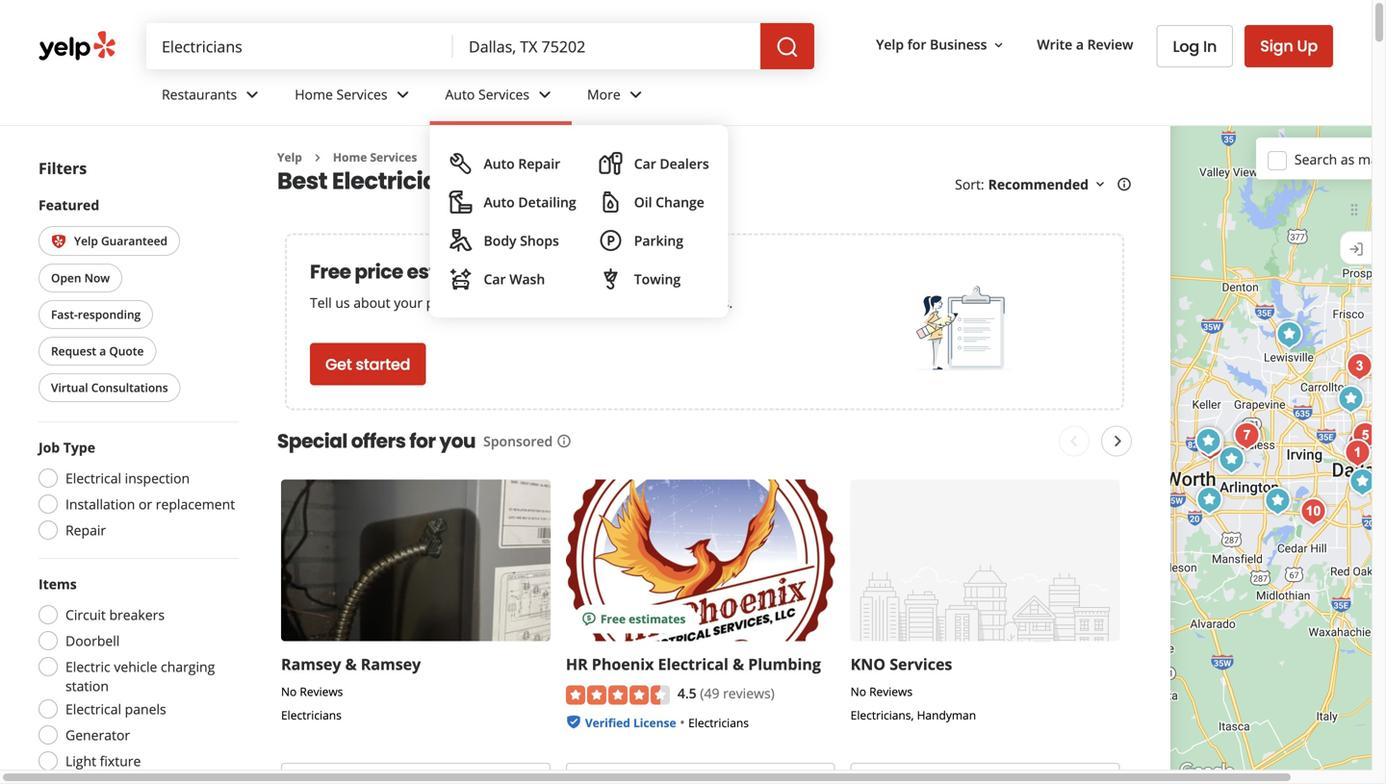 Task type: describe. For each thing, give the bounding box(es) containing it.
24 parking v2 image
[[600, 229, 623, 252]]

reviews inside kno services no reviews electricians, handyman
[[869, 684, 913, 700]]

google image
[[1176, 760, 1239, 785]]

car dealers link
[[592, 144, 717, 183]]

panels
[[125, 701, 166, 719]]

body
[[484, 232, 517, 250]]

75202
[[646, 165, 713, 197]]

electrical inspection
[[65, 470, 190, 488]]

auto repair
[[484, 155, 561, 173]]

search as map
[[1295, 150, 1386, 168]]

phoenix
[[592, 654, 654, 675]]

free for price
[[310, 258, 351, 285]]

car wash
[[484, 270, 545, 288]]

map
[[1358, 150, 1386, 168]]

kno services link
[[851, 654, 953, 675]]

recommended button
[[988, 175, 1108, 193]]

1 vertical spatial for
[[410, 428, 436, 455]]

auto services
[[445, 85, 530, 104]]

none field near
[[469, 36, 745, 57]]

sponsored
[[483, 432, 553, 451]]

previous image
[[1062, 430, 1085, 453]]

body shops link
[[441, 221, 584, 260]]

featured
[[39, 196, 99, 214]]

16 free estimates v2 image
[[581, 612, 597, 627]]

items
[[39, 576, 77, 594]]

get
[[501, 294, 521, 312]]

hr phoenix electrical & plumbing image
[[1190, 423, 1228, 461]]

now
[[84, 270, 110, 286]]

24 car wash v2 image
[[449, 268, 472, 291]]

yelp link
[[277, 149, 302, 165]]

circuit breakers
[[65, 606, 165, 625]]

more
[[587, 85, 621, 104]]

job type
[[39, 439, 95, 457]]

a for request
[[99, 344, 106, 360]]

map region
[[1030, 73, 1386, 785]]

sign
[[1261, 35, 1294, 57]]

16 chevron down v2 image for recommended
[[1093, 177, 1108, 192]]

toptech electric image
[[1191, 423, 1230, 461]]

1 vertical spatial home services link
[[333, 149, 417, 165]]

option group containing job type
[[33, 438, 239, 546]]

16 info v2 image for best electricians near dallas, tx 75202
[[1117, 177, 1132, 192]]

price
[[355, 258, 403, 285]]

1 vertical spatial home services
[[333, 149, 417, 165]]

reviews inside ramsey & ramsey no reviews electricians
[[300, 684, 343, 700]]

24 chevron down v2 image
[[391, 83, 415, 106]]

24 chevron down v2 image for auto services
[[533, 83, 557, 106]]

1 horizontal spatial from
[[555, 294, 586, 312]]

no inside kno services no reviews electricians, handyman
[[851, 684, 866, 700]]

Near text field
[[469, 36, 745, 57]]

installation
[[65, 496, 135, 514]]

services up electricians link at the top
[[479, 85, 530, 104]]

yelp for yelp for business
[[876, 35, 904, 54]]

guaranteed
[[101, 233, 168, 249]]

robinson electrical image
[[1339, 434, 1377, 473]]

sign up link
[[1245, 25, 1333, 67]]

yelp guaranteed button
[[39, 226, 180, 256]]

home inside business categories element
[[295, 85, 333, 104]]

station
[[65, 678, 109, 696]]

kno
[[851, 654, 886, 675]]

detailing
[[518, 193, 576, 211]]

free price estimates from local electricians tell us about your project and get help from sponsored businesses.
[[310, 258, 733, 312]]

special
[[277, 428, 347, 455]]

paschal air, plumbing & electric image
[[1191, 481, 1229, 520]]

electricians inside the free price estimates from local electricians tell us about your project and get help from sponsored businesses.
[[607, 258, 718, 285]]

white electric image
[[1270, 316, 1309, 354]]

24 towing v2 image
[[600, 268, 623, 291]]

virtual
[[51, 380, 88, 396]]

replacement
[[156, 496, 235, 514]]

open
[[51, 270, 81, 286]]

search
[[1295, 150, 1338, 168]]

business categories element
[[146, 69, 1333, 318]]

best
[[277, 165, 327, 197]]

car for car dealers
[[634, 155, 656, 173]]

log in
[[1173, 36, 1217, 57]]

open now button
[[39, 264, 122, 293]]

yelp guaranteed
[[74, 233, 168, 249]]

hop2it electrical image
[[1191, 427, 1230, 466]]

local
[[557, 258, 604, 285]]

sign up
[[1261, 35, 1318, 57]]

fast-responding
[[51, 307, 141, 323]]

log in link
[[1157, 25, 1234, 67]]

1 vertical spatial electrical
[[658, 654, 729, 675]]

16 verified v2 image
[[566, 715, 581, 730]]

hr
[[566, 654, 588, 675]]

dealers
[[660, 155, 709, 173]]

wash
[[510, 270, 545, 288]]

installation or replacement
[[65, 496, 235, 514]]

repair inside menu
[[518, 155, 561, 173]]

shops
[[520, 232, 559, 250]]

electrical for electrical panels
[[65, 701, 121, 719]]

doorbell
[[65, 632, 120, 651]]

2 & from the left
[[733, 654, 744, 675]]

electricians,
[[851, 708, 914, 723]]

generator
[[65, 727, 130, 745]]

milestone electric, a/c, & plumbing image
[[1332, 380, 1371, 419]]

write
[[1037, 35, 1073, 54]]

recommended
[[988, 175, 1089, 193]]

Find text field
[[162, 36, 438, 57]]

virtual consultations button
[[39, 374, 181, 403]]

light fixture
[[65, 753, 141, 771]]

24 oil change v2 image
[[600, 191, 623, 214]]

4.5
[[678, 684, 697, 703]]

auto repair link
[[441, 144, 584, 183]]

none field find
[[162, 36, 438, 57]]

towing link
[[592, 260, 717, 298]]

yelp for yelp link
[[277, 149, 302, 165]]



Task type: locate. For each thing, give the bounding box(es) containing it.
1 horizontal spatial for
[[908, 35, 927, 54]]

16 yelp guaranteed v2 image
[[51, 234, 66, 250]]

a for write
[[1076, 35, 1084, 54]]

services left 24 chevron down v2 image
[[337, 85, 388, 104]]

0 vertical spatial free
[[310, 258, 351, 285]]

option group containing items
[[33, 575, 239, 785]]

no inside ramsey & ramsey no reviews electricians
[[281, 684, 297, 700]]

home services link down find "text field"
[[279, 69, 430, 125]]

0 horizontal spatial yelp
[[74, 233, 98, 249]]

16 info v2 image right recommended popup button
[[1117, 177, 1132, 192]]

0 horizontal spatial for
[[410, 428, 436, 455]]

about
[[354, 294, 390, 312]]

4.5 (49 reviews)
[[678, 684, 775, 703]]

vehicle
[[114, 658, 157, 677]]

2 16 chevron right v2 image from the left
[[425, 150, 440, 165]]

restaurants link
[[146, 69, 279, 125]]

0 vertical spatial home
[[295, 85, 333, 104]]

body shops
[[484, 232, 559, 250]]

0 horizontal spatial repair
[[65, 522, 106, 540]]

next image
[[1107, 430, 1130, 453]]

jsr electrical services image
[[1228, 417, 1267, 455], [1228, 417, 1267, 455]]

home right best at the top left
[[333, 149, 367, 165]]

electricians link
[[448, 149, 514, 165]]

write a review link
[[1030, 27, 1141, 62]]

2 vertical spatial yelp
[[74, 233, 98, 249]]

services right kno
[[890, 654, 953, 675]]

1 vertical spatial estimates
[[629, 611, 686, 627]]

hang pros image
[[1346, 417, 1385, 455]]

featured group
[[35, 195, 239, 407]]

0 vertical spatial repair
[[518, 155, 561, 173]]

1 vertical spatial free
[[601, 611, 626, 627]]

free right 16 free estimates v2 icon
[[601, 611, 626, 627]]

electrical for electrical inspection
[[65, 470, 121, 488]]

oil
[[634, 193, 652, 211]]

4.5 star rating image
[[566, 686, 670, 705]]

1 vertical spatial option group
[[33, 575, 239, 785]]

you
[[439, 428, 476, 455]]

log
[[1173, 36, 1200, 57]]

0 horizontal spatial car
[[484, 270, 506, 288]]

for left you
[[410, 428, 436, 455]]

car dealers
[[634, 155, 709, 173]]

(49
[[700, 684, 720, 703]]

all in one electric image
[[1367, 359, 1386, 398]]

1 horizontal spatial car
[[634, 155, 656, 173]]

car
[[634, 155, 656, 173], [484, 270, 506, 288]]

a left quote
[[99, 344, 106, 360]]

electrical up 4.5
[[658, 654, 729, 675]]

estimates up phoenix
[[629, 611, 686, 627]]

light
[[65, 753, 96, 771]]

0 horizontal spatial none field
[[162, 36, 438, 57]]

24 chevron down v2 image inside more link
[[625, 83, 648, 106]]

repair down installation
[[65, 522, 106, 540]]

None search field
[[146, 23, 818, 69]]

electricians inside ramsey & ramsey no reviews electricians
[[281, 708, 342, 723]]

electrical up installation
[[65, 470, 121, 488]]

auto inside auto detailing link
[[484, 193, 515, 211]]

no
[[281, 684, 297, 700], [851, 684, 866, 700]]

24 car dealer v2 image
[[600, 152, 623, 175]]

services down 24 chevron down v2 image
[[370, 149, 417, 165]]

16 info v2 image right "sponsored"
[[557, 434, 572, 449]]

& inside ramsey & ramsey no reviews electricians
[[345, 654, 357, 675]]

ramsey & ramsey image
[[1344, 463, 1382, 502]]

as
[[1341, 150, 1355, 168]]

team enoch image
[[1213, 441, 1251, 479]]

dallas,
[[529, 165, 607, 197]]

24 chevron down v2 image for more
[[625, 83, 648, 106]]

free for estimates
[[601, 611, 626, 627]]

1 vertical spatial from
[[555, 294, 586, 312]]

get started button
[[310, 343, 426, 386]]

2 ramsey from the left
[[361, 654, 421, 675]]

1 horizontal spatial yelp
[[277, 149, 302, 165]]

prime electric image
[[1342, 426, 1380, 464]]

cotton electric service image
[[1294, 493, 1333, 531]]

get
[[325, 354, 352, 375]]

1 reviews from the left
[[300, 684, 343, 700]]

16 chevron right v2 image for home services
[[310, 150, 325, 165]]

0 vertical spatial home services
[[295, 85, 388, 104]]

1 horizontal spatial 16 info v2 image
[[1117, 177, 1132, 192]]

1 option group from the top
[[33, 438, 239, 546]]

estimates inside free estimates link
[[629, 611, 686, 627]]

1 horizontal spatial repair
[[518, 155, 561, 173]]

get started
[[325, 354, 410, 375]]

virtual consultations
[[51, 380, 168, 396]]

option group
[[33, 438, 239, 546], [33, 575, 239, 785]]

help
[[524, 294, 552, 312]]

kno services no reviews electricians, handyman
[[851, 654, 976, 723]]

16 chevron down v2 image inside yelp for business button
[[991, 37, 1007, 53]]

1 none field from the left
[[162, 36, 438, 57]]

yelp for yelp guaranteed
[[74, 233, 98, 249]]

0 vertical spatial 16 info v2 image
[[1117, 177, 1132, 192]]

1 & from the left
[[345, 654, 357, 675]]

24 chevron down v2 image inside restaurants link
[[241, 83, 264, 106]]

towing
[[634, 270, 681, 288]]

1 horizontal spatial estimates
[[629, 611, 686, 627]]

16 chevron right v2 image
[[310, 150, 325, 165], [425, 150, 440, 165]]

electrical down the station
[[65, 701, 121, 719]]

auto services link
[[430, 69, 572, 125]]

home services inside business categories element
[[295, 85, 388, 104]]

a
[[1076, 35, 1084, 54], [99, 344, 106, 360]]

home services link down 24 chevron down v2 image
[[333, 149, 417, 165]]

1 vertical spatial 16 info v2 image
[[557, 434, 572, 449]]

yelp
[[876, 35, 904, 54], [277, 149, 302, 165], [74, 233, 98, 249]]

repair up detailing at the top of the page
[[518, 155, 561, 173]]

free up tell
[[310, 258, 351, 285]]

0 horizontal spatial reviews
[[300, 684, 343, 700]]

1 horizontal spatial reviews
[[869, 684, 913, 700]]

0 horizontal spatial from
[[507, 258, 553, 285]]

plumbing
[[748, 654, 821, 675]]

auto inside auto repair link
[[484, 155, 515, 173]]

a inside button
[[99, 344, 106, 360]]

precise power image
[[1259, 482, 1297, 521]]

restaurants
[[162, 85, 237, 104]]

businesses.
[[660, 294, 733, 312]]

review
[[1088, 35, 1134, 54]]

handyman
[[917, 708, 976, 723]]

16 chevron down v2 image for yelp for business
[[991, 37, 1007, 53]]

parking link
[[592, 221, 717, 260]]

0 vertical spatial 16 chevron down v2 image
[[991, 37, 1007, 53]]

no down ramsey & ramsey 'link'
[[281, 684, 297, 700]]

near
[[470, 165, 524, 197]]

best electricians near dallas, tx 75202
[[277, 165, 713, 197]]

0 horizontal spatial &
[[345, 654, 357, 675]]

2 horizontal spatial 24 chevron down v2 image
[[625, 83, 648, 106]]

2 no from the left
[[851, 684, 866, 700]]

menu containing auto repair
[[430, 125, 729, 318]]

None field
[[162, 36, 438, 57], [469, 36, 745, 57]]

ramsey & ramsey no reviews electricians
[[281, 654, 421, 723]]

2 vertical spatial auto
[[484, 193, 515, 211]]

1 no from the left
[[281, 684, 297, 700]]

more link
[[572, 69, 663, 125]]

a right write
[[1076, 35, 1084, 54]]

electricians
[[448, 149, 514, 165], [332, 165, 466, 197], [607, 258, 718, 285], [281, 708, 342, 723], [689, 715, 749, 731]]

free estimates
[[601, 611, 686, 627]]

yelp for business
[[876, 35, 987, 54]]

auto for auto services
[[445, 85, 475, 104]]

yelp inside featured group
[[74, 233, 98, 249]]

3 24 chevron down v2 image from the left
[[625, 83, 648, 106]]

0 horizontal spatial 16 chevron right v2 image
[[310, 150, 325, 165]]

16 chevron right v2 image right yelp link
[[310, 150, 325, 165]]

1 horizontal spatial a
[[1076, 35, 1084, 54]]

1 16 chevron right v2 image from the left
[[310, 150, 325, 165]]

16 chevron down v2 image inside recommended popup button
[[1093, 177, 1108, 192]]

parking
[[634, 232, 684, 250]]

1 24 chevron down v2 image from the left
[[241, 83, 264, 106]]

24 chevron down v2 image inside auto services link
[[533, 83, 557, 106]]

estimates
[[407, 258, 503, 285], [629, 611, 686, 627]]

16 chevron down v2 image
[[991, 37, 1007, 53], [1093, 177, 1108, 192]]

2 option group from the top
[[33, 575, 239, 785]]

1 horizontal spatial ramsey
[[361, 654, 421, 675]]

1 vertical spatial yelp
[[277, 149, 302, 165]]

electric
[[65, 658, 110, 677]]

1 horizontal spatial 16 chevron right v2 image
[[425, 150, 440, 165]]

free price estimates from local electricians image
[[916, 281, 1012, 377]]

1 ramsey from the left
[[281, 654, 341, 675]]

from up help
[[507, 258, 553, 285]]

quote
[[109, 344, 144, 360]]

free
[[310, 258, 351, 285], [601, 611, 626, 627]]

charging
[[161, 658, 215, 677]]

auto inside auto services link
[[445, 85, 475, 104]]

sort:
[[955, 175, 985, 193]]

0 vertical spatial electrical
[[65, 470, 121, 488]]

24 auto detailing v2 image
[[449, 191, 472, 214]]

estimates up project on the left top of page
[[407, 258, 503, 285]]

circuit
[[65, 606, 106, 625]]

16 info v2 image for special offers for you
[[557, 434, 572, 449]]

offers
[[351, 428, 406, 455]]

request
[[51, 344, 96, 360]]

24 chevron down v2 image right auto services
[[533, 83, 557, 106]]

0 vertical spatial car
[[634, 155, 656, 173]]

24 body shop v2 image
[[449, 229, 472, 252]]

1 vertical spatial 16 chevron down v2 image
[[1093, 177, 1108, 192]]

from down local
[[555, 294, 586, 312]]

responding
[[78, 307, 141, 323]]

job
[[39, 439, 60, 457]]

repair inside option group
[[65, 522, 106, 540]]

menu inside business categories element
[[430, 125, 729, 318]]

0 vertical spatial yelp
[[876, 35, 904, 54]]

home services down 24 chevron down v2 image
[[333, 149, 417, 165]]

auto detailing
[[484, 193, 576, 211]]

auto detailing link
[[441, 183, 584, 221]]

0 vertical spatial from
[[507, 258, 553, 285]]

0 vertical spatial auto
[[445, 85, 475, 104]]

1 horizontal spatial no
[[851, 684, 866, 700]]

inspection
[[125, 470, 190, 488]]

0 horizontal spatial ramsey
[[281, 654, 341, 675]]

2 reviews from the left
[[869, 684, 913, 700]]

2 horizontal spatial yelp
[[876, 35, 904, 54]]

free estimates link
[[566, 480, 835, 642]]

no down kno
[[851, 684, 866, 700]]

0 vertical spatial option group
[[33, 438, 239, 546]]

16 info v2 image
[[1117, 177, 1132, 192], [557, 434, 572, 449]]

menu
[[430, 125, 729, 318]]

free inside the free price estimates from local electricians tell us about your project and get help from sponsored businesses.
[[310, 258, 351, 285]]

open now
[[51, 270, 110, 286]]

home down find "text field"
[[295, 85, 333, 104]]

16 chevron down v2 image right business
[[991, 37, 1007, 53]]

car up and
[[484, 270, 506, 288]]

car right 24 car dealer v2 icon
[[634, 155, 656, 173]]

24 chevron down v2 image
[[241, 83, 264, 106], [533, 83, 557, 106], [625, 83, 648, 106]]

1 horizontal spatial 16 chevron down v2 image
[[1093, 177, 1108, 192]]

electrical panels
[[65, 701, 166, 719]]

24 auto repair v2 image
[[449, 152, 472, 175]]

16 chevron down v2 image right recommended at the top
[[1093, 177, 1108, 192]]

0 horizontal spatial 16 chevron down v2 image
[[991, 37, 1007, 53]]

special offers for you
[[277, 428, 476, 455]]

0 horizontal spatial 16 info v2 image
[[557, 434, 572, 449]]

in
[[1204, 36, 1217, 57]]

verified license button
[[585, 713, 676, 732]]

electric vehicle charging station
[[65, 658, 215, 696]]

0 horizontal spatial a
[[99, 344, 106, 360]]

home services left 24 chevron down v2 image
[[295, 85, 388, 104]]

1 vertical spatial auto
[[484, 155, 515, 173]]

verified license
[[585, 715, 676, 731]]

0 vertical spatial for
[[908, 35, 927, 54]]

1 vertical spatial repair
[[65, 522, 106, 540]]

0 horizontal spatial estimates
[[407, 258, 503, 285]]

16 chevron right v2 image left 24 auto repair v2 image
[[425, 150, 440, 165]]

search image
[[776, 36, 799, 59]]

auto for auto repair
[[484, 155, 515, 173]]

oil change link
[[592, 183, 717, 221]]

reviews down ramsey & ramsey 'link'
[[300, 684, 343, 700]]

2 vertical spatial electrical
[[65, 701, 121, 719]]

or
[[139, 496, 152, 514]]

0 horizontal spatial 24 chevron down v2 image
[[241, 83, 264, 106]]

1 horizontal spatial 24 chevron down v2 image
[[533, 83, 557, 106]]

ramsey
[[281, 654, 341, 675], [361, 654, 421, 675]]

0 horizontal spatial free
[[310, 258, 351, 285]]

electrician on call image
[[1341, 348, 1379, 386]]

1 horizontal spatial free
[[601, 611, 626, 627]]

up
[[1297, 35, 1318, 57]]

services inside kno services no reviews electricians, handyman
[[890, 654, 953, 675]]

24 chevron down v2 image right restaurants
[[241, 83, 264, 106]]

24 chevron down v2 image for restaurants
[[241, 83, 264, 106]]

2 24 chevron down v2 image from the left
[[533, 83, 557, 106]]

1 vertical spatial car
[[484, 270, 506, 288]]

16 chevron right v2 image for electricians
[[425, 150, 440, 165]]

ramsey & ramsey link
[[281, 654, 421, 675]]

estimates inside the free price estimates from local electricians tell us about your project and get help from sponsored businesses.
[[407, 258, 503, 285]]

24 chevron down v2 image right 'more' in the left of the page
[[625, 83, 648, 106]]

and
[[474, 294, 498, 312]]

started
[[356, 354, 410, 375]]

1 vertical spatial home
[[333, 149, 367, 165]]

fast-
[[51, 307, 78, 323]]

0 vertical spatial a
[[1076, 35, 1084, 54]]

yelp for business button
[[869, 27, 1014, 62]]

reviews)
[[723, 684, 775, 703]]

for inside yelp for business button
[[908, 35, 927, 54]]

auto for auto detailing
[[484, 193, 515, 211]]

for left business
[[908, 35, 927, 54]]

&
[[345, 654, 357, 675], [733, 654, 744, 675]]

project
[[426, 294, 470, 312]]

0 vertical spatial estimates
[[407, 258, 503, 285]]

1 vertical spatial a
[[99, 344, 106, 360]]

hr phoenix electrical & plumbing
[[566, 654, 821, 675]]

reviews up electricians,
[[869, 684, 913, 700]]

0 vertical spatial home services link
[[279, 69, 430, 125]]

2 none field from the left
[[469, 36, 745, 57]]

1 horizontal spatial &
[[733, 654, 744, 675]]

car for car wash
[[484, 270, 506, 288]]

0 horizontal spatial no
[[281, 684, 297, 700]]

filters
[[39, 158, 87, 179]]

1 horizontal spatial none field
[[469, 36, 745, 57]]

services
[[337, 85, 388, 104], [479, 85, 530, 104], [370, 149, 417, 165], [890, 654, 953, 675]]



Task type: vqa. For each thing, say whether or not it's contained in the screenshot.
handler
no



